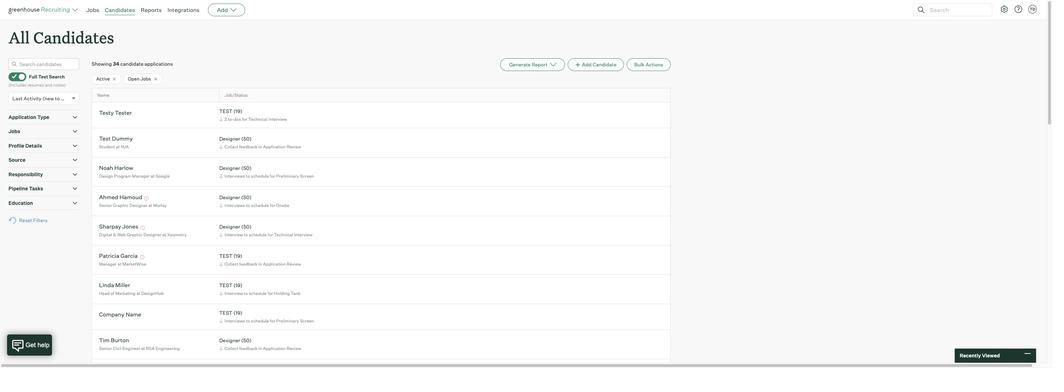 Task type: describe. For each thing, give the bounding box(es) containing it.
(includes
[[8, 83, 26, 88]]

last
[[12, 95, 23, 101]]

tester
[[115, 110, 132, 117]]

schedule for test (19) interview to schedule for holding tank
[[249, 291, 267, 297]]

checkmark image
[[12, 74, 17, 79]]

bulk
[[635, 62, 645, 68]]

hamoud
[[120, 194, 142, 201]]

(19) for test (19) interviews to schedule for preliminary screen
[[234, 311, 242, 317]]

text
[[38, 74, 48, 80]]

application for senior civil engineer at rsa engineering
[[263, 347, 286, 352]]

pipeline tasks
[[8, 186, 43, 192]]

search
[[49, 74, 65, 80]]

engineering
[[156, 347, 180, 352]]

2 to-dos for technical interview link
[[218, 116, 289, 123]]

bulk actions link
[[627, 58, 671, 71]]

td button
[[1028, 4, 1039, 15]]

at left xeometry
[[162, 233, 166, 238]]

last activity (new to old) option
[[12, 95, 70, 101]]

interviews to schedule for preliminary screen link for (19)
[[218, 318, 316, 325]]

at down the patricia garcia link
[[118, 262, 122, 267]]

td
[[1031, 7, 1036, 12]]

manager at marketwise
[[99, 262, 146, 267]]

to for test (19) interviews to schedule for preliminary screen
[[246, 319, 250, 324]]

civil
[[113, 347, 122, 352]]

to for designer (50) interview to schedule for technical interview
[[244, 233, 248, 238]]

source
[[8, 157, 26, 163]]

actions
[[646, 62, 664, 68]]

1 vertical spatial manager
[[99, 262, 117, 267]]

interview inside test (19) 2 to-dos for technical interview
[[269, 117, 287, 122]]

add candidate
[[582, 62, 617, 68]]

sharpay jones
[[99, 224, 138, 231]]

recently viewed
[[960, 353, 1001, 359]]

greenhouse recruiting image
[[8, 6, 72, 14]]

head
[[99, 291, 110, 297]]

at inside test dummy student at n/a
[[116, 144, 120, 150]]

testy tester
[[99, 110, 132, 117]]

at inside tim burton senior civil engineer at rsa engineering
[[141, 347, 145, 352]]

generate report button
[[501, 58, 565, 71]]

google
[[156, 174, 170, 179]]

onsite
[[276, 203, 289, 208]]

(19) for test (19) 2 to-dos for technical interview
[[234, 108, 242, 115]]

jones
[[122, 224, 138, 231]]

at down ahmed hamoud has been in onsite for more than 21 days image
[[148, 203, 152, 208]]

noah harlow design program manager at google
[[99, 165, 170, 179]]

rsa
[[146, 347, 155, 352]]

of
[[111, 291, 114, 297]]

interview to schedule for technical interview link
[[218, 232, 314, 239]]

manager inside noah harlow design program manager at google
[[132, 174, 150, 179]]

viewed
[[983, 353, 1001, 359]]

profile
[[8, 143, 24, 149]]

(19) for test (19) collect feedback in application review
[[234, 254, 242, 260]]

feedback for test dummy
[[239, 144, 258, 150]]

report
[[532, 62, 548, 68]]

0 vertical spatial candidates
[[105, 6, 135, 13]]

test (19) 2 to-dos for technical interview
[[219, 108, 287, 122]]

1 vertical spatial name
[[126, 312, 141, 319]]

schedule for designer (50) interview to schedule for technical interview
[[249, 233, 267, 238]]

collect for tim burton
[[225, 347, 239, 352]]

application for student at n/a
[[263, 144, 286, 150]]

(new
[[43, 95, 54, 101]]

type
[[37, 114, 49, 120]]

at inside 'linda miller head of marketing at designhub'
[[137, 291, 140, 297]]

miller
[[115, 282, 130, 289]]

filters
[[33, 218, 48, 224]]

test for test (19) collect feedback in application review
[[219, 254, 233, 260]]

application type
[[8, 114, 49, 120]]

ahmed hamoud has been in onsite for more than 21 days image
[[144, 197, 150, 201]]

(19) for test (19) interview to schedule for holding tank
[[234, 283, 242, 289]]

generate report
[[510, 62, 548, 68]]

add candidate link
[[568, 58, 624, 71]]

for for test (19) interviews to schedule for preliminary screen
[[270, 319, 275, 324]]

0 vertical spatial jobs
[[86, 6, 99, 13]]

notes)
[[53, 83, 66, 88]]

technical for (19)
[[249, 117, 268, 122]]

designer (50) interviews to schedule for preliminary screen
[[219, 165, 314, 179]]

to for designer (50) interviews to schedule for onsite
[[246, 203, 250, 208]]

xeometry
[[167, 233, 187, 238]]

program
[[114, 174, 131, 179]]

harlow
[[114, 165, 133, 172]]

test (19) interviews to schedule for preliminary screen
[[219, 311, 314, 324]]

0 horizontal spatial jobs
[[8, 129, 20, 135]]

application for manager at marketwise
[[263, 262, 286, 267]]

designhub
[[141, 291, 164, 297]]

34
[[113, 61, 119, 67]]

review for test dummy
[[287, 144, 301, 150]]

for for designer (50) interviews to schedule for onsite
[[270, 203, 275, 208]]

in for dummy
[[259, 144, 262, 150]]

screen for (50)
[[300, 174, 314, 179]]

patricia
[[99, 253, 119, 260]]

candidate
[[593, 62, 617, 68]]

candidates link
[[105, 6, 135, 13]]

test dummy link
[[99, 135, 133, 144]]

schedule for designer (50) interviews to schedule for preliminary screen
[[251, 174, 269, 179]]

configure image
[[1001, 5, 1009, 13]]

1 vertical spatial candidates
[[33, 27, 114, 48]]

test for test (19) interview to schedule for holding tank
[[219, 283, 233, 289]]

collect inside test (19) collect feedback in application review
[[225, 262, 239, 267]]

sharpay
[[99, 224, 121, 231]]

marketing
[[115, 291, 136, 297]]

test for test (19) 2 to-dos for technical interview
[[219, 108, 233, 115]]

all candidates
[[8, 27, 114, 48]]

screen for (19)
[[300, 319, 314, 324]]

reset
[[19, 218, 32, 224]]

designer (50) interviews to schedule for onsite
[[219, 195, 289, 208]]

resumes
[[27, 83, 44, 88]]

interviews for test (19) interviews to schedule for preliminary screen
[[225, 319, 245, 324]]

company
[[99, 312, 125, 319]]

recently
[[960, 353, 982, 359]]

showing
[[92, 61, 112, 67]]

application down last
[[8, 114, 36, 120]]

(50) for test dummy
[[241, 136, 252, 142]]

interviews for designer (50) interviews to schedule for onsite
[[225, 203, 245, 208]]

tasks
[[29, 186, 43, 192]]

testy
[[99, 110, 114, 117]]

tim
[[99, 338, 110, 345]]

add button
[[208, 4, 245, 16]]

add for add
[[217, 6, 228, 13]]



Task type: locate. For each thing, give the bounding box(es) containing it.
0 vertical spatial senior
[[99, 203, 112, 208]]

0 vertical spatial review
[[287, 144, 301, 150]]

candidate reports are now available! apply filters and select "view in app" element
[[501, 58, 565, 71]]

manager
[[132, 174, 150, 179], [99, 262, 117, 267]]

full
[[29, 74, 37, 80]]

web
[[117, 233, 126, 238]]

senior down tim
[[99, 347, 112, 352]]

preliminary inside designer (50) interviews to schedule for preliminary screen
[[276, 174, 299, 179]]

for right dos
[[242, 117, 248, 122]]

1 vertical spatial add
[[582, 62, 592, 68]]

2 screen from the top
[[300, 319, 314, 324]]

manager right program
[[132, 174, 150, 179]]

3 (19) from the top
[[234, 283, 242, 289]]

reports link
[[141, 6, 162, 13]]

test
[[99, 135, 111, 142]]

(50) up "interview to schedule for technical interview" link
[[241, 224, 252, 230]]

1 (19) from the top
[[234, 108, 242, 115]]

designer inside designer (50) interviews to schedule for onsite
[[219, 195, 240, 201]]

&
[[113, 233, 116, 238]]

3 collect from the top
[[225, 347, 239, 352]]

technical down the onsite
[[274, 233, 293, 238]]

in up test (19) interview to schedule for holding tank
[[259, 262, 262, 267]]

td button
[[1029, 5, 1038, 13]]

designer for student at n/a
[[219, 136, 240, 142]]

0 vertical spatial graphic
[[113, 203, 129, 208]]

bulk actions
[[635, 62, 664, 68]]

collect feedback in application review link up test (19) interview to schedule for holding tank
[[218, 261, 303, 268]]

to for designer (50) interviews to schedule for preliminary screen
[[246, 174, 250, 179]]

technical
[[249, 117, 268, 122], [274, 233, 293, 238]]

(19)
[[234, 108, 242, 115], [234, 254, 242, 260], [234, 283, 242, 289], [234, 311, 242, 317]]

(50) inside designer (50) interviews to schedule for preliminary screen
[[241, 165, 252, 171]]

(50)
[[241, 136, 252, 142], [241, 165, 252, 171], [241, 195, 252, 201], [241, 224, 252, 230], [241, 338, 252, 344]]

0 vertical spatial interviews to schedule for preliminary screen link
[[218, 173, 316, 180]]

1 interviews to schedule for preliminary screen link from the top
[[218, 173, 316, 180]]

senior inside tim burton senior civil engineer at rsa engineering
[[99, 347, 112, 352]]

2 designer (50) collect feedback in application review from the top
[[219, 338, 301, 352]]

0 vertical spatial in
[[259, 144, 262, 150]]

manager down patricia
[[99, 262, 117, 267]]

0 horizontal spatial name
[[97, 93, 109, 98]]

senior graphic designer at morley
[[99, 203, 167, 208]]

schedule up test (19) collect feedback in application review
[[249, 233, 267, 238]]

1 (50) from the top
[[241, 136, 252, 142]]

add for add candidate
[[582, 62, 592, 68]]

generate
[[510, 62, 531, 68]]

interview to schedule for holding tank link
[[218, 291, 302, 297]]

designer for senior graphic designer at morley
[[219, 195, 240, 201]]

for inside test (19) interview to schedule for holding tank
[[268, 291, 273, 297]]

digital & web graphic designer at xeometry
[[99, 233, 187, 238]]

for for test (19) interview to schedule for holding tank
[[268, 291, 273, 297]]

interviews to schedule for preliminary screen link
[[218, 173, 316, 180], [218, 318, 316, 325]]

name right "company"
[[126, 312, 141, 319]]

details
[[25, 143, 42, 149]]

1 vertical spatial jobs
[[141, 76, 151, 82]]

schedule up designer (50) interviews to schedule for onsite
[[251, 174, 269, 179]]

in down the test (19) interviews to schedule for preliminary screen
[[259, 347, 262, 352]]

jobs
[[86, 6, 99, 13], [141, 76, 151, 82], [8, 129, 20, 135]]

1 horizontal spatial add
[[582, 62, 592, 68]]

integrations link
[[168, 6, 200, 13]]

burton
[[111, 338, 129, 345]]

0 vertical spatial collect
[[225, 144, 239, 150]]

to for last activity (new to old)
[[55, 95, 60, 101]]

sharpay jones has been in technical interview for more than 14 days image
[[140, 226, 146, 231]]

designer for senior civil engineer at rsa engineering
[[219, 338, 240, 344]]

to inside the test (19) interviews to schedule for preliminary screen
[[246, 319, 250, 324]]

1 review from the top
[[287, 144, 301, 150]]

(50) up designer (50) interviews to schedule for onsite
[[241, 165, 252, 171]]

schedule inside designer (50) interview to schedule for technical interview
[[249, 233, 267, 238]]

1 vertical spatial technical
[[274, 233, 293, 238]]

1 vertical spatial screen
[[300, 319, 314, 324]]

collect for test dummy
[[225, 144, 239, 150]]

0 vertical spatial technical
[[249, 117, 268, 122]]

active
[[96, 76, 110, 82]]

1 vertical spatial collect
[[225, 262, 239, 267]]

candidates
[[105, 6, 135, 13], [33, 27, 114, 48]]

technical for (50)
[[274, 233, 293, 238]]

2 interviews to schedule for preliminary screen link from the top
[[218, 318, 316, 325]]

0 vertical spatial name
[[97, 93, 109, 98]]

interviews inside designer (50) interviews to schedule for onsite
[[225, 203, 245, 208]]

technical inside designer (50) interview to schedule for technical interview
[[274, 233, 293, 238]]

2 senior from the top
[[99, 347, 112, 352]]

2 vertical spatial feedback
[[239, 347, 258, 352]]

(50) down 2 to-dos for technical interview link
[[241, 136, 252, 142]]

company name
[[99, 312, 141, 319]]

to down "interview to schedule for holding tank" link
[[246, 319, 250, 324]]

0 vertical spatial add
[[217, 6, 228, 13]]

in
[[259, 144, 262, 150], [259, 262, 262, 267], [259, 347, 262, 352]]

0 vertical spatial preliminary
[[276, 174, 299, 179]]

applications
[[145, 61, 173, 67]]

1 collect from the top
[[225, 144, 239, 150]]

for inside the test (19) interviews to schedule for preliminary screen
[[270, 319, 275, 324]]

0 vertical spatial collect feedback in application review link
[[218, 144, 303, 150]]

preliminary inside the test (19) interviews to schedule for preliminary screen
[[276, 319, 299, 324]]

profile details
[[8, 143, 42, 149]]

patricia garcia link
[[99, 253, 138, 261]]

jobs left candidates link
[[86, 6, 99, 13]]

education
[[8, 200, 33, 206]]

candidates down jobs link
[[33, 27, 114, 48]]

preliminary for (50)
[[276, 174, 299, 179]]

test inside the test (19) interviews to schedule for preliminary screen
[[219, 311, 233, 317]]

(19) inside test (19) collect feedback in application review
[[234, 254, 242, 260]]

1 horizontal spatial technical
[[274, 233, 293, 238]]

2 vertical spatial interviews
[[225, 319, 245, 324]]

1 test from the top
[[219, 108, 233, 115]]

3 test from the top
[[219, 283, 233, 289]]

engineer
[[122, 347, 140, 352]]

for inside designer (50) interviews to schedule for onsite
[[270, 203, 275, 208]]

graphic down jones at bottom
[[127, 233, 143, 238]]

in inside test (19) collect feedback in application review
[[259, 262, 262, 267]]

interviews to schedule for preliminary screen link down "interview to schedule for holding tank" link
[[218, 318, 316, 325]]

technical inside test (19) 2 to-dos for technical interview
[[249, 117, 268, 122]]

at left "n/a"
[[116, 144, 120, 150]]

interviews
[[225, 174, 245, 179], [225, 203, 245, 208], [225, 319, 245, 324]]

for for test (19) 2 to-dos for technical interview
[[242, 117, 248, 122]]

candidates right jobs link
[[105, 6, 135, 13]]

interviews to schedule for preliminary screen link up designer (50) interviews to schedule for onsite
[[218, 173, 316, 180]]

collect feedback in application review link for dummy
[[218, 144, 303, 150]]

dummy
[[112, 135, 133, 142]]

review inside test (19) collect feedback in application review
[[287, 262, 301, 267]]

1 horizontal spatial jobs
[[86, 6, 99, 13]]

2 review from the top
[[287, 262, 301, 267]]

tim burton link
[[99, 338, 129, 346]]

schedule inside test (19) interview to schedule for holding tank
[[249, 291, 267, 297]]

at
[[116, 144, 120, 150], [151, 174, 155, 179], [148, 203, 152, 208], [162, 233, 166, 238], [118, 262, 122, 267], [137, 291, 140, 297], [141, 347, 145, 352]]

for inside designer (50) interview to schedule for technical interview
[[268, 233, 273, 238]]

for for designer (50) interview to schedule for technical interview
[[268, 233, 273, 238]]

application
[[8, 114, 36, 120], [263, 144, 286, 150], [263, 262, 286, 267], [263, 347, 286, 352]]

0 vertical spatial feedback
[[239, 144, 258, 150]]

2 collect feedback in application review link from the top
[[218, 261, 303, 268]]

add inside popup button
[[217, 6, 228, 13]]

1 vertical spatial preliminary
[[276, 319, 299, 324]]

3 collect feedback in application review link from the top
[[218, 346, 303, 353]]

jobs up profile
[[8, 129, 20, 135]]

collect feedback in application review link up designer (50) interviews to schedule for preliminary screen
[[218, 144, 303, 150]]

patricia garcia has been in application review for more than 5 days image
[[139, 256, 145, 260]]

holding
[[274, 291, 290, 297]]

interviews to schedule for preliminary screen link for (50)
[[218, 173, 316, 180]]

old)
[[61, 95, 70, 101]]

4 (50) from the top
[[241, 224, 252, 230]]

collect feedback in application review link down the test (19) interviews to schedule for preliminary screen
[[218, 346, 303, 353]]

linda
[[99, 282, 114, 289]]

review for tim burton
[[287, 347, 301, 352]]

collect feedback in application review link for burton
[[218, 346, 303, 353]]

5 (50) from the top
[[241, 338, 252, 344]]

0 vertical spatial designer (50) collect feedback in application review
[[219, 136, 301, 150]]

interview inside test (19) interview to schedule for holding tank
[[225, 291, 243, 297]]

4 test from the top
[[219, 311, 233, 317]]

job/status
[[225, 93, 248, 98]]

2 collect from the top
[[225, 262, 239, 267]]

for
[[242, 117, 248, 122], [270, 174, 275, 179], [270, 203, 275, 208], [268, 233, 273, 238], [268, 291, 273, 297], [270, 319, 275, 324]]

2 horizontal spatial jobs
[[141, 76, 151, 82]]

to up designer (50) interview to schedule for technical interview
[[246, 203, 250, 208]]

designer
[[219, 136, 240, 142], [219, 165, 240, 171], [219, 195, 240, 201], [130, 203, 148, 208], [219, 224, 240, 230], [144, 233, 162, 238], [219, 338, 240, 344]]

showing 34 candidate applications
[[92, 61, 173, 67]]

jobs right open
[[141, 76, 151, 82]]

at inside noah harlow design program manager at google
[[151, 174, 155, 179]]

designer (50) collect feedback in application review for dummy
[[219, 136, 301, 150]]

1 vertical spatial graphic
[[127, 233, 143, 238]]

(50) for tim burton
[[241, 338, 252, 344]]

2 (50) from the top
[[241, 165, 252, 171]]

student
[[99, 144, 115, 150]]

test inside test (19) 2 to-dos for technical interview
[[219, 108, 233, 115]]

to
[[55, 95, 60, 101], [246, 174, 250, 179], [246, 203, 250, 208], [244, 233, 248, 238], [244, 291, 248, 297], [246, 319, 250, 324]]

(19) inside test (19) 2 to-dos for technical interview
[[234, 108, 242, 115]]

feedback for tim burton
[[239, 347, 258, 352]]

3 review from the top
[[287, 347, 301, 352]]

to up the test (19) interviews to schedule for preliminary screen
[[244, 291, 248, 297]]

test inside test (19) interview to schedule for holding tank
[[219, 283, 233, 289]]

designer for digital & web graphic designer at xeometry
[[219, 224, 240, 230]]

(50) inside designer (50) interviews to schedule for onsite
[[241, 195, 252, 201]]

reset filters
[[19, 218, 48, 224]]

graphic down "ahmed hamoud" link
[[113, 203, 129, 208]]

for left holding
[[268, 291, 273, 297]]

n/a
[[121, 144, 129, 150]]

application inside test (19) collect feedback in application review
[[263, 262, 286, 267]]

1 designer (50) collect feedback in application review from the top
[[219, 136, 301, 150]]

4 (19) from the top
[[234, 311, 242, 317]]

ahmed
[[99, 194, 118, 201]]

name down active
[[97, 93, 109, 98]]

garcia
[[121, 253, 138, 260]]

1 vertical spatial review
[[287, 262, 301, 267]]

interviews to schedule for onsite link
[[218, 202, 291, 209]]

interviews inside the test (19) interviews to schedule for preliminary screen
[[225, 319, 245, 324]]

full text search (includes resumes and notes)
[[8, 74, 66, 88]]

test (19) collect feedback in application review
[[219, 254, 301, 267]]

to inside test (19) interview to schedule for holding tank
[[244, 291, 248, 297]]

tim burton senior civil engineer at rsa engineering
[[99, 338, 180, 352]]

2 vertical spatial jobs
[[8, 129, 20, 135]]

application up designer (50) interviews to schedule for preliminary screen
[[263, 144, 286, 150]]

0 horizontal spatial technical
[[249, 117, 268, 122]]

to inside designer (50) interviews to schedule for onsite
[[246, 203, 250, 208]]

1 vertical spatial designer (50) collect feedback in application review
[[219, 338, 301, 352]]

(50) down the test (19) interviews to schedule for preliminary screen
[[241, 338, 252, 344]]

schedule for designer (50) interviews to schedule for onsite
[[251, 203, 269, 208]]

in up designer (50) interviews to schedule for preliminary screen
[[259, 144, 262, 150]]

screen inside designer (50) interviews to schedule for preliminary screen
[[300, 174, 314, 179]]

1 interviews from the top
[[225, 174, 245, 179]]

1 feedback from the top
[[239, 144, 258, 150]]

senior down ahmed at the left bottom
[[99, 203, 112, 208]]

all
[[8, 27, 30, 48]]

for inside test (19) 2 to-dos for technical interview
[[242, 117, 248, 122]]

for left the onsite
[[270, 203, 275, 208]]

pipeline
[[8, 186, 28, 192]]

in for burton
[[259, 347, 262, 352]]

reports
[[141, 6, 162, 13]]

3 (50) from the top
[[241, 195, 252, 201]]

2 feedback from the top
[[239, 262, 258, 267]]

2 test from the top
[[219, 254, 233, 260]]

(19) inside the test (19) interviews to schedule for preliminary screen
[[234, 311, 242, 317]]

schedule inside the test (19) interviews to schedule for preliminary screen
[[251, 319, 269, 324]]

3 in from the top
[[259, 347, 262, 352]]

2 vertical spatial collect feedback in application review link
[[218, 346, 303, 353]]

to for test (19) interview to schedule for holding tank
[[244, 291, 248, 297]]

0 vertical spatial screen
[[300, 174, 314, 179]]

to left old)
[[55, 95, 60, 101]]

1 vertical spatial interviews to schedule for preliminary screen link
[[218, 318, 316, 325]]

preliminary for (19)
[[276, 319, 299, 324]]

0 vertical spatial interviews
[[225, 174, 245, 179]]

3 interviews from the top
[[225, 319, 245, 324]]

1 senior from the top
[[99, 203, 112, 208]]

2 interviews from the top
[[225, 203, 245, 208]]

schedule left holding
[[249, 291, 267, 297]]

1 collect feedback in application review link from the top
[[218, 144, 303, 150]]

last activity (new to old)
[[12, 95, 70, 101]]

for inside designer (50) interviews to schedule for preliminary screen
[[270, 174, 275, 179]]

2 vertical spatial review
[[287, 347, 301, 352]]

for up designer (50) interviews to schedule for onsite
[[270, 174, 275, 179]]

2 vertical spatial in
[[259, 347, 262, 352]]

(19) inside test (19) interview to schedule for holding tank
[[234, 283, 242, 289]]

add
[[217, 6, 228, 13], [582, 62, 592, 68]]

at left 'rsa'
[[141, 347, 145, 352]]

digital
[[99, 233, 112, 238]]

ahmed hamoud link
[[99, 194, 142, 202]]

open jobs
[[128, 76, 151, 82]]

1 preliminary from the top
[[276, 174, 299, 179]]

activity
[[24, 95, 41, 101]]

at right "marketing"
[[137, 291, 140, 297]]

3 feedback from the top
[[239, 347, 258, 352]]

for down holding
[[270, 319, 275, 324]]

schedule inside designer (50) interviews to schedule for preliminary screen
[[251, 174, 269, 179]]

schedule inside designer (50) interviews to schedule for onsite
[[251, 203, 269, 208]]

schedule down "interview to schedule for holding tank" link
[[251, 319, 269, 324]]

test for test (19) interviews to schedule for preliminary screen
[[219, 311, 233, 317]]

feedback
[[239, 144, 258, 150], [239, 262, 258, 267], [239, 347, 258, 352]]

preliminary down holding
[[276, 319, 299, 324]]

designer (50) interview to schedule for technical interview
[[219, 224, 313, 238]]

2 (19) from the top
[[234, 254, 242, 260]]

designer inside designer (50) interview to schedule for technical interview
[[219, 224, 240, 230]]

1 vertical spatial in
[[259, 262, 262, 267]]

reset filters button
[[8, 214, 51, 227]]

test (19) interview to schedule for holding tank
[[219, 283, 301, 297]]

interviews for designer (50) interviews to schedule for preliminary screen
[[225, 174, 245, 179]]

schedule for test (19) interviews to schedule for preliminary screen
[[251, 319, 269, 324]]

candidate
[[120, 61, 144, 67]]

1 in from the top
[[259, 144, 262, 150]]

1 horizontal spatial manager
[[132, 174, 150, 179]]

1 screen from the top
[[300, 174, 314, 179]]

marketwise
[[122, 262, 146, 267]]

to inside designer (50) interview to schedule for technical interview
[[244, 233, 248, 238]]

designer (50) collect feedback in application review for burton
[[219, 338, 301, 352]]

0 horizontal spatial add
[[217, 6, 228, 13]]

designer (50) collect feedback in application review down 2 to-dos for technical interview link
[[219, 136, 301, 150]]

noah harlow link
[[99, 165, 133, 173]]

application up test (19) interview to schedule for holding tank
[[263, 262, 286, 267]]

(50) up 'interviews to schedule for onsite' link
[[241, 195, 252, 201]]

for for designer (50) interviews to schedule for preliminary screen
[[270, 174, 275, 179]]

2 vertical spatial collect
[[225, 347, 239, 352]]

1 vertical spatial senior
[[99, 347, 112, 352]]

(50) for noah harlow
[[241, 165, 252, 171]]

technical right dos
[[249, 117, 268, 122]]

2
[[225, 117, 227, 122]]

tank
[[291, 291, 301, 297]]

preliminary up the onsite
[[276, 174, 299, 179]]

0 horizontal spatial manager
[[99, 262, 117, 267]]

schedule left the onsite
[[251, 203, 269, 208]]

test
[[219, 108, 233, 115], [219, 254, 233, 260], [219, 283, 233, 289], [219, 311, 233, 317]]

to up test (19) collect feedback in application review
[[244, 233, 248, 238]]

2 in from the top
[[259, 262, 262, 267]]

test inside test (19) collect feedback in application review
[[219, 254, 233, 260]]

designer inside designer (50) interviews to schedule for preliminary screen
[[219, 165, 240, 171]]

linda miller link
[[99, 282, 130, 290]]

for up test (19) collect feedback in application review
[[268, 233, 273, 238]]

0 vertical spatial manager
[[132, 174, 150, 179]]

screen inside the test (19) interviews to schedule for preliminary screen
[[300, 319, 314, 324]]

feedback inside test (19) collect feedback in application review
[[239, 262, 258, 267]]

1 vertical spatial collect feedback in application review link
[[218, 261, 303, 268]]

designer (50) collect feedback in application review down the test (19) interviews to schedule for preliminary screen
[[219, 338, 301, 352]]

(50) inside designer (50) interview to schedule for technical interview
[[241, 224, 252, 230]]

Search text field
[[929, 5, 986, 15]]

interviews inside designer (50) interviews to schedule for preliminary screen
[[225, 174, 245, 179]]

1 vertical spatial interviews
[[225, 203, 245, 208]]

at left google
[[151, 174, 155, 179]]

1 horizontal spatial name
[[126, 312, 141, 319]]

to inside designer (50) interviews to schedule for preliminary screen
[[246, 174, 250, 179]]

2 preliminary from the top
[[276, 319, 299, 324]]

designer for design program manager at google
[[219, 165, 240, 171]]

1 vertical spatial feedback
[[239, 262, 258, 267]]

application down the test (19) interviews to schedule for preliminary screen
[[263, 347, 286, 352]]

Search candidates field
[[8, 58, 79, 70]]

to up designer (50) interviews to schedule for onsite
[[246, 174, 250, 179]]



Task type: vqa. For each thing, say whether or not it's contained in the screenshot.


